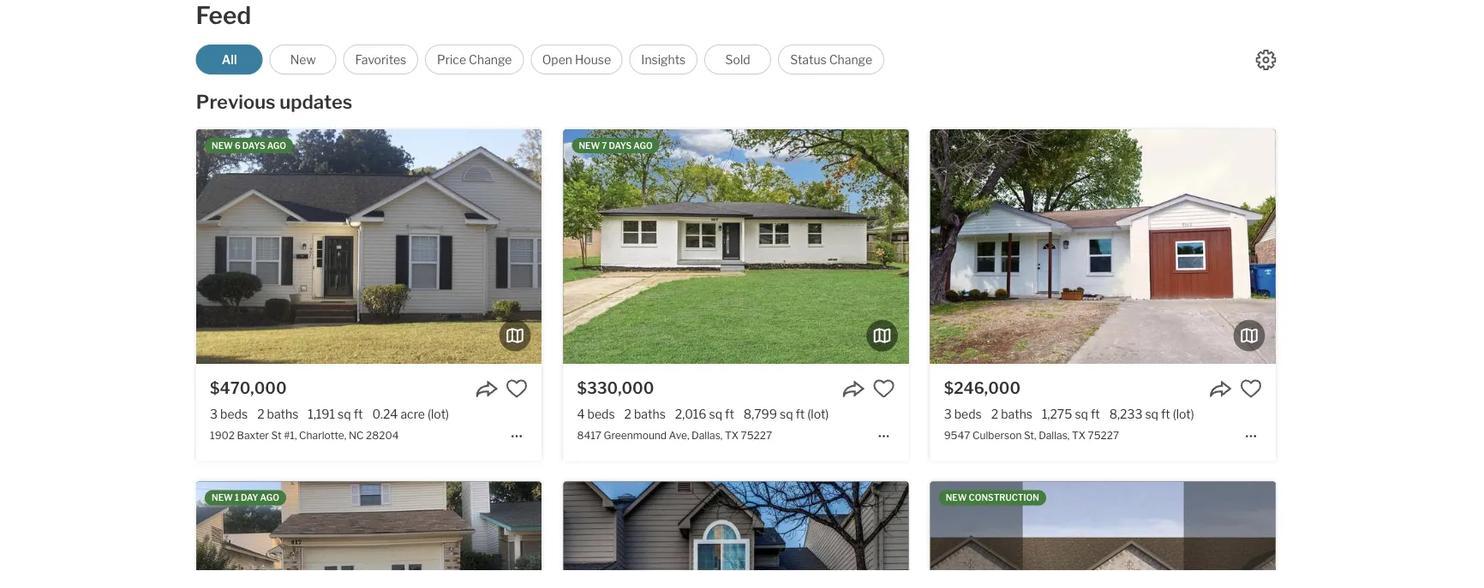 Task type: describe. For each thing, give the bounding box(es) containing it.
beds for $470,000
[[220, 407, 248, 422]]

insights
[[641, 52, 686, 67]]

feed
[[196, 1, 251, 30]]

1,275 sq ft
[[1042, 407, 1100, 422]]

1 photo of 417 san mateo dr, garland, tx 75043 image from the left
[[196, 482, 542, 571]]

ft for $246,000
[[1091, 407, 1100, 422]]

nc
[[349, 429, 364, 442]]

2 for $246,000
[[991, 407, 998, 422]]

2 photo of 9547 culberson st, dallas, tx 75227 image from the left
[[1276, 129, 1472, 364]]

7
[[602, 141, 607, 151]]

new
[[290, 52, 316, 67]]

8417 greenmound ave, dallas, tx 75227
[[577, 429, 772, 442]]

New radio
[[270, 45, 336, 75]]

3 for $470,000
[[210, 407, 218, 422]]

2,016 sq ft
[[675, 407, 734, 422]]

5 sq from the left
[[1145, 407, 1158, 422]]

8,799
[[744, 407, 777, 422]]

All radio
[[196, 45, 263, 75]]

1902 baxter st #1, charlotte, nc 28204
[[210, 429, 399, 442]]

ago for $470,000
[[267, 141, 286, 151]]

Insights radio
[[629, 45, 698, 75]]

favorite button checkbox for $246,000
[[1240, 378, 1262, 400]]

ago for $330,000
[[633, 141, 653, 151]]

charlotte,
[[299, 429, 346, 442]]

$470,000
[[210, 379, 287, 398]]

dallas, for $330,000
[[692, 429, 723, 442]]

2 baths for $330,000
[[624, 407, 666, 422]]

9547 culberson st, dallas, tx 75227
[[944, 429, 1119, 442]]

favorite button image for $246,000
[[1240, 378, 1262, 400]]

0.24 acre (lot)
[[372, 407, 449, 422]]

Status Change radio
[[778, 45, 884, 75]]

28204
[[366, 429, 399, 442]]

beds for $246,000
[[954, 407, 982, 422]]

tx for $246,000
[[1072, 429, 1086, 442]]

price change
[[437, 52, 512, 67]]

3 beds for $246,000
[[944, 407, 982, 422]]

status change
[[790, 52, 872, 67]]

(lot) for $246,000
[[1173, 407, 1194, 422]]

4
[[577, 407, 585, 422]]

3 sq from the left
[[780, 407, 793, 422]]

new 6 days ago
[[212, 141, 286, 151]]

$246,000
[[944, 379, 1020, 398]]

house
[[575, 52, 611, 67]]

new 7 days ago
[[579, 141, 653, 151]]

favorites
[[355, 52, 406, 67]]

4 beds
[[577, 407, 615, 422]]

2 photo of 2925 colt dr #39, mesquite, tx 75150 image from the left
[[1276, 482, 1472, 571]]

8,233 sq ft (lot)
[[1109, 407, 1194, 422]]

Sold radio
[[704, 45, 771, 75]]

2 baths for $470,000
[[257, 407, 298, 422]]

status
[[790, 52, 827, 67]]

greenmound
[[604, 429, 667, 442]]

previous updates
[[196, 90, 352, 114]]

8417
[[577, 429, 601, 442]]

8,233
[[1109, 407, 1142, 422]]

baths for $330,000
[[634, 407, 666, 422]]

dallas, for $246,000
[[1039, 429, 1070, 442]]

culberson
[[973, 429, 1022, 442]]

Open House radio
[[531, 45, 622, 75]]

6
[[235, 141, 240, 151]]

1 photo of 8631 brittania ct, dallas, tx 75243 image from the left
[[563, 482, 909, 571]]

new for new 6 days ago
[[212, 141, 233, 151]]

favorite button image for $470,000
[[506, 378, 528, 400]]

#1,
[[284, 429, 297, 442]]

new construction
[[946, 493, 1039, 503]]



Task type: locate. For each thing, give the bounding box(es) containing it.
3 beds up 1902
[[210, 407, 248, 422]]

st,
[[1024, 429, 1036, 442]]

2 tx from the left
[[1072, 429, 1086, 442]]

9547
[[944, 429, 970, 442]]

0 horizontal spatial 75227
[[741, 429, 772, 442]]

1 2 from the left
[[257, 407, 264, 422]]

acre
[[400, 407, 425, 422]]

0.24
[[372, 407, 398, 422]]

baths for $470,000
[[267, 407, 298, 422]]

1 3 from the left
[[210, 407, 218, 422]]

2 change from the left
[[829, 52, 872, 67]]

sq right 1,191
[[338, 407, 351, 422]]

2 3 from the left
[[944, 407, 952, 422]]

sq
[[338, 407, 351, 422], [709, 407, 722, 422], [780, 407, 793, 422], [1075, 407, 1088, 422], [1145, 407, 1158, 422]]

2 3 beds from the left
[[944, 407, 982, 422]]

1 horizontal spatial days
[[609, 141, 632, 151]]

Price Change radio
[[425, 45, 524, 75]]

(lot) for $330,000
[[807, 407, 829, 422]]

dallas, down 2,016 sq ft
[[692, 429, 723, 442]]

2 baths from the left
[[634, 407, 666, 422]]

days for $470,000
[[242, 141, 265, 151]]

0 horizontal spatial dallas,
[[692, 429, 723, 442]]

1 horizontal spatial favorite button checkbox
[[1240, 378, 1262, 400]]

beds up 1902
[[220, 407, 248, 422]]

sq right '1,275'
[[1075, 407, 1088, 422]]

3 beds up 9547
[[944, 407, 982, 422]]

2 up greenmound
[[624, 407, 631, 422]]

3
[[210, 407, 218, 422], [944, 407, 952, 422]]

ago right the day
[[260, 493, 279, 503]]

2 horizontal spatial 2
[[991, 407, 998, 422]]

1 (lot) from the left
[[428, 407, 449, 422]]

favorite button checkbox
[[506, 378, 528, 400]]

tx for $330,000
[[725, 429, 738, 442]]

new left 7
[[579, 141, 600, 151]]

1 photo of 1902 baxter st #1, charlotte, nc 28204 image from the left
[[196, 129, 542, 364]]

sq for $246,000
[[1075, 407, 1088, 422]]

3 ft from the left
[[796, 407, 805, 422]]

2 baths
[[257, 407, 298, 422], [624, 407, 666, 422], [991, 407, 1032, 422]]

2 photo of 8631 brittania ct, dallas, tx 75243 image from the left
[[909, 482, 1254, 571]]

sold
[[725, 52, 750, 67]]

75227
[[741, 429, 772, 442], [1088, 429, 1119, 442]]

1 75227 from the left
[[741, 429, 772, 442]]

tx down 1,275 sq ft
[[1072, 429, 1086, 442]]

1 horizontal spatial dallas,
[[1039, 429, 1070, 442]]

1 horizontal spatial 75227
[[1088, 429, 1119, 442]]

0 horizontal spatial favorite button checkbox
[[873, 378, 895, 400]]

open
[[542, 52, 572, 67]]

2 horizontal spatial (lot)
[[1173, 407, 1194, 422]]

beds
[[220, 407, 248, 422], [587, 407, 615, 422], [954, 407, 982, 422]]

1 horizontal spatial baths
[[634, 407, 666, 422]]

2 for $330,000
[[624, 407, 631, 422]]

1 2 baths from the left
[[257, 407, 298, 422]]

1 3 beds from the left
[[210, 407, 248, 422]]

3 2 baths from the left
[[991, 407, 1032, 422]]

3 beds
[[210, 407, 248, 422], [944, 407, 982, 422]]

8,799 sq ft (lot)
[[744, 407, 829, 422]]

sq right 2,016 at the bottom
[[709, 407, 722, 422]]

75227 for $246,000
[[1088, 429, 1119, 442]]

ft right '8,799'
[[796, 407, 805, 422]]

favorite button checkbox for $330,000
[[873, 378, 895, 400]]

0 horizontal spatial 3
[[210, 407, 218, 422]]

0 horizontal spatial beds
[[220, 407, 248, 422]]

baths
[[267, 407, 298, 422], [634, 407, 666, 422], [1001, 407, 1032, 422]]

new left construction
[[946, 493, 967, 503]]

2,016
[[675, 407, 706, 422]]

1 sq from the left
[[338, 407, 351, 422]]

3 2 from the left
[[991, 407, 998, 422]]

2 horizontal spatial beds
[[954, 407, 982, 422]]

days
[[242, 141, 265, 151], [609, 141, 632, 151]]

beds for $330,000
[[587, 407, 615, 422]]

1 photo of 9547 culberson st, dallas, tx 75227 image from the left
[[930, 129, 1276, 364]]

2 75227 from the left
[[1088, 429, 1119, 442]]

baths up greenmound
[[634, 407, 666, 422]]

75227 for $330,000
[[741, 429, 772, 442]]

1 dallas, from the left
[[692, 429, 723, 442]]

2 photo of 417 san mateo dr, garland, tx 75043 image from the left
[[542, 482, 887, 571]]

ft left '8,799'
[[725, 407, 734, 422]]

2 baths up greenmound
[[624, 407, 666, 422]]

2 sq from the left
[[709, 407, 722, 422]]

days for $330,000
[[609, 141, 632, 151]]

day
[[241, 493, 258, 503]]

2 up baxter
[[257, 407, 264, 422]]

photo of 417 san mateo dr, garland, tx 75043 image
[[196, 482, 542, 571], [542, 482, 887, 571]]

0 horizontal spatial baths
[[267, 407, 298, 422]]

1 horizontal spatial beds
[[587, 407, 615, 422]]

2 ft from the left
[[725, 407, 734, 422]]

change for price change
[[469, 52, 512, 67]]

3 up 9547
[[944, 407, 952, 422]]

1
[[235, 493, 239, 503]]

updates
[[280, 90, 352, 114]]

2 horizontal spatial baths
[[1001, 407, 1032, 422]]

1 horizontal spatial 3
[[944, 407, 952, 422]]

1 favorite button checkbox from the left
[[873, 378, 895, 400]]

2 up culberson
[[991, 407, 998, 422]]

beds up 9547
[[954, 407, 982, 422]]

tx down 2,016 sq ft
[[725, 429, 738, 442]]

1,191 sq ft
[[308, 407, 363, 422]]

new for new 1 day ago
[[212, 493, 233, 503]]

photo of 8631 brittania ct, dallas, tx 75243 image
[[563, 482, 909, 571], [909, 482, 1254, 571]]

(lot)
[[428, 407, 449, 422], [807, 407, 829, 422], [1173, 407, 1194, 422]]

1 horizontal spatial 3 beds
[[944, 407, 982, 422]]

dallas, down '1,275'
[[1039, 429, 1070, 442]]

(lot) right "8,233"
[[1173, 407, 1194, 422]]

dallas,
[[692, 429, 723, 442], [1039, 429, 1070, 442]]

ago
[[267, 141, 286, 151], [633, 141, 653, 151], [260, 493, 279, 503]]

days right 6
[[242, 141, 265, 151]]

2 dallas, from the left
[[1039, 429, 1070, 442]]

tx
[[725, 429, 738, 442], [1072, 429, 1086, 442]]

0 horizontal spatial 2
[[257, 407, 264, 422]]

1,275
[[1042, 407, 1072, 422]]

price
[[437, 52, 466, 67]]

option group containing all
[[196, 45, 884, 75]]

2 horizontal spatial 2 baths
[[991, 407, 1032, 422]]

0 horizontal spatial 3 beds
[[210, 407, 248, 422]]

st
[[271, 429, 282, 442]]

75227 down "8,233"
[[1088, 429, 1119, 442]]

2 for $470,000
[[257, 407, 264, 422]]

sq for $470,000
[[338, 407, 351, 422]]

0 horizontal spatial change
[[469, 52, 512, 67]]

Favorites radio
[[343, 45, 418, 75]]

1 photo of 8417 greenmound ave, dallas, tx 75227 image from the left
[[563, 129, 909, 364]]

open house
[[542, 52, 611, 67]]

2 (lot) from the left
[[807, 407, 829, 422]]

0 horizontal spatial (lot)
[[428, 407, 449, 422]]

change
[[469, 52, 512, 67], [829, 52, 872, 67]]

(lot) right acre
[[428, 407, 449, 422]]

1 beds from the left
[[220, 407, 248, 422]]

1 baths from the left
[[267, 407, 298, 422]]

(lot) right '8,799'
[[807, 407, 829, 422]]

all
[[222, 52, 237, 67]]

previous
[[196, 90, 276, 114]]

new left 6
[[212, 141, 233, 151]]

5 ft from the left
[[1161, 407, 1170, 422]]

2 photo of 1902 baxter st #1, charlotte, nc 28204 image from the left
[[542, 129, 887, 364]]

1902
[[210, 429, 235, 442]]

ave,
[[669, 429, 689, 442]]

2 favorite button image from the left
[[1240, 378, 1262, 400]]

$330,000
[[577, 379, 654, 398]]

2 2 baths from the left
[[624, 407, 666, 422]]

2 baths up 'st'
[[257, 407, 298, 422]]

favorite button image
[[873, 378, 895, 400]]

favorite button image
[[506, 378, 528, 400], [1240, 378, 1262, 400]]

2 baths up culberson
[[991, 407, 1032, 422]]

sq right "8,233"
[[1145, 407, 1158, 422]]

1 tx from the left
[[725, 429, 738, 442]]

1 horizontal spatial 2 baths
[[624, 407, 666, 422]]

ft up the nc
[[354, 407, 363, 422]]

2 2 from the left
[[624, 407, 631, 422]]

1,191
[[308, 407, 335, 422]]

ago right 6
[[267, 141, 286, 151]]

new
[[212, 141, 233, 151], [579, 141, 600, 151], [212, 493, 233, 503], [946, 493, 967, 503]]

construction
[[969, 493, 1039, 503]]

ft for $330,000
[[725, 407, 734, 422]]

change right price
[[469, 52, 512, 67]]

1 favorite button image from the left
[[506, 378, 528, 400]]

4 sq from the left
[[1075, 407, 1088, 422]]

ft for $470,000
[[354, 407, 363, 422]]

2 beds from the left
[[587, 407, 615, 422]]

baxter
[[237, 429, 269, 442]]

ft right "8,233"
[[1161, 407, 1170, 422]]

0 horizontal spatial days
[[242, 141, 265, 151]]

1 change from the left
[[469, 52, 512, 67]]

favorite button checkbox
[[873, 378, 895, 400], [1240, 378, 1262, 400]]

3 beds from the left
[[954, 407, 982, 422]]

days right 7
[[609, 141, 632, 151]]

beds right 4
[[587, 407, 615, 422]]

new 1 day ago
[[212, 493, 279, 503]]

1 horizontal spatial 2
[[624, 407, 631, 422]]

photo of 8417 greenmound ave, dallas, tx 75227 image
[[563, 129, 909, 364], [909, 129, 1254, 364]]

new for new construction
[[946, 493, 967, 503]]

1 ft from the left
[[354, 407, 363, 422]]

0 horizontal spatial favorite button image
[[506, 378, 528, 400]]

baths for $246,000
[[1001, 407, 1032, 422]]

3 up 1902
[[210, 407, 218, 422]]

change for status change
[[829, 52, 872, 67]]

new left 1
[[212, 493, 233, 503]]

1 horizontal spatial favorite button image
[[1240, 378, 1262, 400]]

photo of 9547 culberson st, dallas, tx 75227 image
[[930, 129, 1276, 364], [1276, 129, 1472, 364]]

3 (lot) from the left
[[1173, 407, 1194, 422]]

75227 down '8,799'
[[741, 429, 772, 442]]

baths up "st," on the bottom right of the page
[[1001, 407, 1032, 422]]

sq right '8,799'
[[780, 407, 793, 422]]

option group
[[196, 45, 884, 75]]

3 for $246,000
[[944, 407, 952, 422]]

1 photo of 2925 colt dr #39, mesquite, tx 75150 image from the left
[[930, 482, 1276, 571]]

change right "status"
[[829, 52, 872, 67]]

ago right 7
[[633, 141, 653, 151]]

0 horizontal spatial 2 baths
[[257, 407, 298, 422]]

3 beds for $470,000
[[210, 407, 248, 422]]

ft
[[354, 407, 363, 422], [725, 407, 734, 422], [796, 407, 805, 422], [1091, 407, 1100, 422], [1161, 407, 1170, 422]]

4 ft from the left
[[1091, 407, 1100, 422]]

1 days from the left
[[242, 141, 265, 151]]

2 favorite button checkbox from the left
[[1240, 378, 1262, 400]]

1 horizontal spatial (lot)
[[807, 407, 829, 422]]

2 baths for $246,000
[[991, 407, 1032, 422]]

photo of 2925 colt dr #39, mesquite, tx 75150 image
[[930, 482, 1276, 571], [1276, 482, 1472, 571]]

2
[[257, 407, 264, 422], [624, 407, 631, 422], [991, 407, 998, 422]]

new for new 7 days ago
[[579, 141, 600, 151]]

photo of 1902 baxter st #1, charlotte, nc 28204 image
[[196, 129, 542, 364], [542, 129, 887, 364]]

1 horizontal spatial change
[[829, 52, 872, 67]]

ft left "8,233"
[[1091, 407, 1100, 422]]

0 horizontal spatial tx
[[725, 429, 738, 442]]

1 horizontal spatial tx
[[1072, 429, 1086, 442]]

2 photo of 8417 greenmound ave, dallas, tx 75227 image from the left
[[909, 129, 1254, 364]]

3 baths from the left
[[1001, 407, 1032, 422]]

baths up 'st'
[[267, 407, 298, 422]]

2 days from the left
[[609, 141, 632, 151]]

sq for $330,000
[[709, 407, 722, 422]]



Task type: vqa. For each thing, say whether or not it's contained in the screenshot.
Status Change radio
yes



